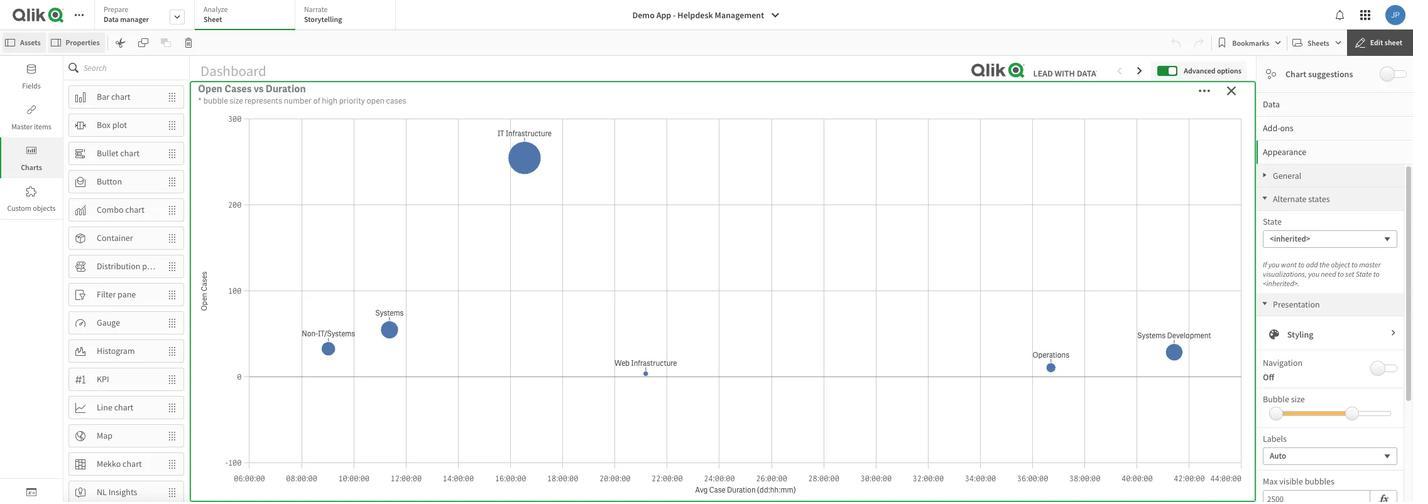Task type: locate. For each thing, give the bounding box(es) containing it.
master
[[1360, 260, 1381, 270]]

0 vertical spatial triangle bottom image
[[1257, 195, 1273, 202]]

assets button
[[3, 33, 46, 53]]

chart
[[111, 91, 130, 103], [120, 148, 140, 159], [125, 204, 145, 216], [114, 402, 133, 414], [123, 459, 142, 470]]

if
[[1263, 260, 1267, 270]]

charts
[[21, 163, 42, 172]]

open left &
[[196, 342, 221, 356]]

state down alternate
[[1263, 216, 1282, 228]]

data up add-
[[1263, 99, 1280, 110]]

to
[[1299, 260, 1305, 270], [1352, 260, 1358, 270], [1338, 270, 1344, 279], [1374, 270, 1380, 279]]

you
[[1269, 260, 1280, 270], [1309, 270, 1320, 279]]

fields
[[22, 81, 41, 91]]

application containing 72
[[0, 0, 1414, 503]]

1 vertical spatial plot
[[142, 261, 157, 272]]

puzzle image
[[26, 187, 36, 197]]

triangle bottom image for alternate states
[[1257, 195, 1273, 202]]

triangle bottom image for presentation
[[1257, 301, 1273, 307]]

0 vertical spatial plot
[[112, 119, 127, 131]]

demo
[[633, 9, 655, 21]]

chart right line
[[114, 402, 133, 414]]

properties button
[[48, 33, 105, 53]]

open for open & resolved cases over time
[[196, 342, 221, 356]]

1 horizontal spatial you
[[1309, 270, 1320, 279]]

2 move image from the top
[[161, 171, 184, 193]]

move image for box plot
[[161, 115, 184, 136]]

states
[[1309, 194, 1330, 205]]

master items button
[[0, 97, 63, 138]]

move image for distribution plot
[[161, 256, 184, 278]]

move image for kpi
[[161, 369, 184, 391]]

priority inside "high priority cases 72"
[[332, 78, 396, 104]]

7 move image from the top
[[161, 426, 184, 447]]

need
[[1321, 270, 1337, 279]]

application
[[0, 0, 1414, 503]]

1 vertical spatial open
[[638, 151, 662, 164]]

open left by in the top of the page
[[638, 151, 662, 164]]

priority for 203
[[1037, 78, 1101, 104]]

represents
[[245, 96, 282, 106]]

cases
[[400, 78, 452, 104], [768, 78, 821, 104], [1105, 78, 1157, 104], [224, 82, 252, 96], [664, 151, 692, 164], [275, 342, 302, 356]]

assets
[[20, 38, 41, 47]]

helpdesk
[[678, 9, 713, 21]]

7 move image from the top
[[161, 482, 184, 503]]

1 vertical spatial data
[[1263, 99, 1280, 110]]

you left the on the right bottom of the page
[[1309, 270, 1320, 279]]

priority inside low priority cases 203
[[1037, 78, 1101, 104]]

high priority cases 72
[[287, 78, 452, 154]]

priority inside "medium priority cases 142"
[[700, 78, 764, 104]]

chart right bar
[[111, 91, 130, 103]]

max
[[1263, 476, 1278, 488]]

2 triangle bottom image from the top
[[1257, 301, 1273, 307]]

suggestions
[[1309, 69, 1354, 80]]

edit sheet
[[1371, 38, 1403, 47]]

move image for bar chart
[[161, 86, 184, 108]]

bullet chart
[[97, 148, 140, 159]]

1 triangle bottom image from the top
[[1257, 195, 1273, 202]]

8 move image from the top
[[161, 454, 184, 476]]

4 move image from the top
[[161, 284, 184, 306]]

plot
[[112, 119, 127, 131], [142, 261, 157, 272]]

tab list
[[94, 0, 400, 31]]

6 move image from the top
[[161, 398, 184, 419]]

type
[[743, 151, 764, 164]]

Search text field
[[84, 56, 189, 80]]

0 vertical spatial data
[[104, 14, 119, 24]]

alternate
[[1273, 194, 1307, 205]]

triangle bottom image down triangle right icon
[[1257, 195, 1273, 202]]

5 move image from the top
[[161, 313, 184, 334]]

tab list containing prepare
[[94, 0, 400, 31]]

sheet
[[1385, 38, 1403, 47]]

button
[[97, 176, 122, 187]]

palette image
[[1270, 330, 1280, 340]]

state inside 'if you want to add the object to master visualizations, you need to set state to <inherited>.'
[[1356, 270, 1372, 279]]

edit
[[1371, 38, 1384, 47]]

visible
[[1280, 476, 1304, 488]]

next image
[[1390, 329, 1398, 341]]

pane
[[118, 289, 136, 301]]

you right if
[[1269, 260, 1280, 270]]

1 vertical spatial triangle bottom image
[[1257, 301, 1273, 307]]

priority
[[332, 78, 396, 104], [700, 78, 764, 104], [1037, 78, 1101, 104], [706, 151, 741, 164]]

move image
[[161, 86, 184, 108], [161, 115, 184, 136], [161, 200, 184, 221], [161, 284, 184, 306], [161, 313, 184, 334], [161, 369, 184, 391], [161, 482, 184, 503]]

box
[[97, 119, 111, 131]]

plot right "box"
[[112, 119, 127, 131]]

3 move image from the top
[[161, 228, 184, 249]]

vs
[[254, 82, 264, 96]]

data tab
[[1257, 92, 1414, 116]]

0 vertical spatial state
[[1263, 216, 1282, 228]]

1 vertical spatial size
[[1291, 394, 1305, 405]]

1 move image from the top
[[161, 86, 184, 108]]

narrate
[[304, 4, 328, 14]]

move image for button
[[161, 171, 184, 193]]

move image
[[161, 143, 184, 164], [161, 171, 184, 193], [161, 228, 184, 249], [161, 256, 184, 278], [161, 341, 184, 362], [161, 398, 184, 419], [161, 426, 184, 447], [161, 454, 184, 476]]

advanced
[[1184, 66, 1216, 75]]

203
[[1042, 104, 1111, 154]]

None text field
[[1263, 491, 1371, 503]]

of
[[313, 96, 320, 106]]

3 move image from the top
[[161, 200, 184, 221]]

0 horizontal spatial you
[[1269, 260, 1280, 270]]

master
[[11, 122, 32, 131]]

properties
[[66, 38, 100, 47]]

4 move image from the top
[[161, 256, 184, 278]]

1 horizontal spatial plot
[[142, 261, 157, 272]]

data
[[104, 14, 119, 24], [1263, 99, 1280, 110]]

management
[[715, 9, 764, 21]]

set
[[1346, 270, 1355, 279]]

72
[[347, 104, 393, 154]]

mekko chart
[[97, 459, 142, 470]]

chart suggestions
[[1286, 69, 1354, 80]]

0 vertical spatial size
[[230, 96, 243, 106]]

5 move image from the top
[[161, 341, 184, 362]]

1 vertical spatial state
[[1356, 270, 1372, 279]]

1 horizontal spatial size
[[1291, 394, 1305, 405]]

james peterson image
[[1386, 5, 1406, 25]]

map
[[97, 431, 113, 442]]

chart right the mekko
[[123, 459, 142, 470]]

cases inside "high priority cases 72"
[[400, 78, 452, 104]]

2 move image from the top
[[161, 115, 184, 136]]

fields button
[[0, 56, 63, 97]]

1 horizontal spatial data
[[1263, 99, 1280, 110]]

options
[[1217, 66, 1242, 75]]

analyze sheet
[[204, 4, 228, 24]]

move image for mekko chart
[[161, 454, 184, 476]]

chart right combo on the left top of page
[[125, 204, 145, 216]]

plot for distribution plot
[[142, 261, 157, 272]]

objects
[[33, 204, 56, 213]]

open inside "open cases vs duration * bubble size represents number of high priority open cases"
[[198, 82, 222, 96]]

to right the set
[[1374, 270, 1380, 279]]

prepare data manager
[[104, 4, 149, 24]]

0 horizontal spatial plot
[[112, 119, 127, 131]]

the
[[1320, 260, 1330, 270]]

object image
[[26, 146, 36, 156]]

styling
[[1288, 329, 1314, 341]]

0 horizontal spatial data
[[104, 14, 119, 24]]

state right the set
[[1356, 270, 1372, 279]]

high
[[287, 78, 328, 104]]

sheets
[[1308, 38, 1330, 47]]

max visible bubbles
[[1263, 476, 1335, 488]]

triangle right image
[[1257, 172, 1273, 179]]

0 vertical spatial open
[[198, 82, 222, 96]]

cases inside "open cases vs duration * bubble size represents number of high priority open cases"
[[224, 82, 252, 96]]

plot right distribution
[[142, 261, 157, 272]]

histogram
[[97, 346, 135, 357]]

plot for box plot
[[112, 119, 127, 131]]

bubble
[[1263, 394, 1290, 405]]

1 move image from the top
[[161, 143, 184, 164]]

triangle bottom image down <inherited>.
[[1257, 301, 1273, 307]]

0 horizontal spatial size
[[230, 96, 243, 106]]

alternate states
[[1273, 194, 1330, 205]]

move image for nl insights
[[161, 482, 184, 503]]

sheets button
[[1290, 33, 1345, 53]]

open left vs
[[198, 82, 222, 96]]

data down prepare
[[104, 14, 119, 24]]

navigation
[[1263, 358, 1303, 369]]

priority for 142
[[700, 78, 764, 104]]

size
[[230, 96, 243, 106], [1291, 394, 1305, 405]]

2 vertical spatial open
[[196, 342, 221, 356]]

triangle bottom image
[[1257, 195, 1273, 202], [1257, 301, 1273, 307]]

1 horizontal spatial state
[[1356, 270, 1372, 279]]

6 move image from the top
[[161, 369, 184, 391]]

chart
[[1286, 69, 1307, 80]]

chart right bullet
[[120, 148, 140, 159]]

database image
[[26, 64, 36, 74]]



Task type: vqa. For each thing, say whether or not it's contained in the screenshot.
middle "Priority"
no



Task type: describe. For each thing, give the bounding box(es) containing it.
move image for gauge
[[161, 313, 184, 334]]

cases inside low priority cases 203
[[1105, 78, 1157, 104]]

distribution plot
[[97, 261, 157, 272]]

&
[[223, 342, 230, 356]]

delete image
[[183, 38, 193, 48]]

to left add
[[1299, 260, 1305, 270]]

combo chart
[[97, 204, 145, 216]]

sheet
[[204, 14, 222, 24]]

move image for line chart
[[161, 398, 184, 419]]

over
[[304, 342, 326, 356]]

variables image
[[26, 488, 36, 498]]

data inside tab
[[1263, 99, 1280, 110]]

general
[[1273, 170, 1302, 182]]

to left the set
[[1338, 270, 1344, 279]]

appearance tab
[[1257, 140, 1414, 164]]

to right object
[[1352, 260, 1358, 270]]

master items
[[11, 122, 51, 131]]

gauge
[[97, 317, 120, 329]]

cases inside "medium priority cases 142"
[[768, 78, 821, 104]]

bar chart
[[97, 91, 130, 103]]

add
[[1306, 260, 1319, 270]]

move image for container
[[161, 228, 184, 249]]

appearance
[[1263, 146, 1307, 158]]

open & resolved cases over time
[[196, 342, 351, 356]]

off
[[1263, 372, 1275, 383]]

chart for bar chart
[[111, 91, 130, 103]]

medium
[[626, 78, 696, 104]]

narrate storytelling
[[304, 4, 342, 24]]

copy image
[[138, 38, 148, 48]]

open cases by priority type
[[638, 151, 764, 164]]

navigation off
[[1263, 358, 1303, 383]]

high
[[322, 96, 338, 106]]

labels
[[1263, 434, 1287, 445]]

open cases vs duration * bubble size represents number of high priority open cases
[[198, 82, 406, 106]]

low priority cases 203
[[996, 78, 1157, 154]]

open for open cases vs duration * bubble size represents number of high priority open cases
[[198, 82, 222, 96]]

move image for map
[[161, 426, 184, 447]]

move image for bullet chart
[[161, 143, 184, 164]]

add-ons tab
[[1257, 116, 1414, 140]]

move image for histogram
[[161, 341, 184, 362]]

custom
[[7, 204, 31, 213]]

next sheet: performance image
[[1135, 66, 1145, 76]]

link image
[[26, 105, 36, 115]]

<inherited>.
[[1263, 279, 1300, 289]]

tab list inside application
[[94, 0, 400, 31]]

add-ons
[[1263, 123, 1294, 134]]

box plot
[[97, 119, 127, 131]]

by
[[694, 151, 704, 164]]

bookmarks
[[1233, 38, 1270, 47]]

time
[[328, 342, 351, 356]]

cases
[[386, 96, 406, 106]]

data inside prepare data manager
[[104, 14, 119, 24]]

open for open cases by priority type
[[638, 151, 662, 164]]

resolved
[[232, 342, 273, 356]]

chart for combo chart
[[125, 204, 145, 216]]

medium priority cases 142
[[626, 78, 821, 154]]

line chart
[[97, 402, 133, 414]]

custom objects
[[7, 204, 56, 213]]

edit sheet button
[[1347, 30, 1414, 56]]

presentation
[[1273, 299, 1320, 311]]

filter
[[97, 289, 116, 301]]

custom objects button
[[0, 179, 63, 219]]

line
[[97, 402, 112, 414]]

move image for filter pane
[[161, 284, 184, 306]]

mekko
[[97, 459, 121, 470]]

chart for line chart
[[114, 402, 133, 414]]

number
[[284, 96, 312, 106]]

analyze
[[204, 4, 228, 14]]

scatter chart image
[[1267, 69, 1277, 79]]

chart for bullet chart
[[120, 148, 140, 159]]

distribution
[[97, 261, 140, 272]]

chart for mekko chart
[[123, 459, 142, 470]]

add-
[[1263, 123, 1281, 134]]

container
[[97, 233, 133, 244]]

move image for combo chart
[[161, 200, 184, 221]]

charts button
[[0, 138, 63, 179]]

object
[[1331, 260, 1351, 270]]

prepare
[[104, 4, 128, 14]]

manager
[[120, 14, 149, 24]]

cut image
[[115, 38, 125, 48]]

nl insights
[[97, 487, 137, 499]]

priority
[[339, 96, 365, 106]]

duration
[[266, 82, 306, 96]]

kpi
[[97, 374, 109, 385]]

demo app - helpdesk management
[[633, 9, 764, 21]]

open expression editor image
[[1378, 492, 1390, 503]]

bar
[[97, 91, 109, 103]]

items
[[34, 122, 51, 131]]

bookmarks button
[[1215, 33, 1285, 53]]

0 horizontal spatial state
[[1263, 216, 1282, 228]]

bubbles
[[1305, 476, 1335, 488]]

142
[[689, 104, 757, 154]]

storytelling
[[304, 14, 342, 24]]

priority for 72
[[332, 78, 396, 104]]

demo app - helpdesk management button
[[625, 5, 788, 25]]

visualizations,
[[1263, 270, 1307, 279]]

-
[[673, 9, 676, 21]]

insights
[[109, 487, 137, 499]]

combo
[[97, 204, 124, 216]]

bullet
[[97, 148, 119, 159]]

size inside "open cases vs duration * bubble size represents number of high priority open cases"
[[230, 96, 243, 106]]

filter pane
[[97, 289, 136, 301]]

ons
[[1281, 123, 1294, 134]]

nl
[[97, 487, 107, 499]]



